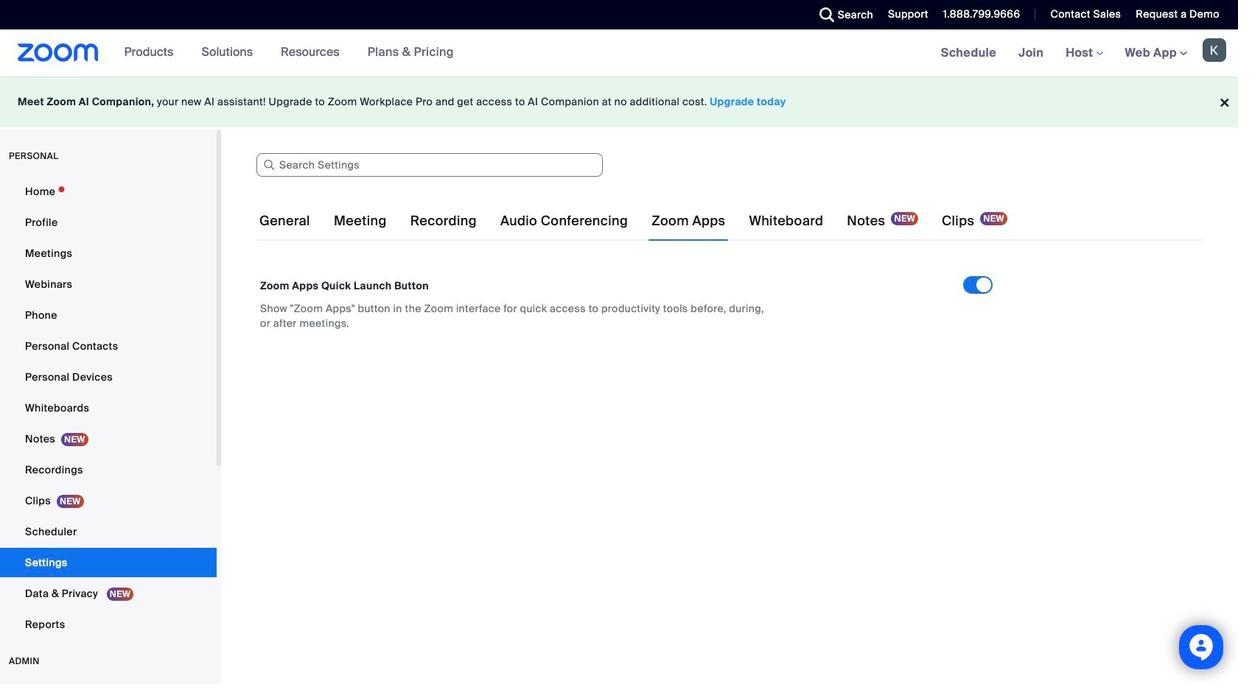Task type: vqa. For each thing, say whether or not it's contained in the screenshot.
footer
yes



Task type: describe. For each thing, give the bounding box(es) containing it.
zoom logo image
[[18, 43, 98, 62]]

profile picture image
[[1203, 38, 1226, 62]]

tabs of my account settings page tab list
[[256, 200, 1010, 242]]



Task type: locate. For each thing, give the bounding box(es) containing it.
product information navigation
[[113, 29, 465, 77]]

banner
[[0, 29, 1238, 77]]

personal menu menu
[[0, 177, 217, 641]]

footer
[[0, 77, 1238, 128]]

Search Settings text field
[[256, 153, 603, 177]]

meetings navigation
[[930, 29, 1238, 77]]



